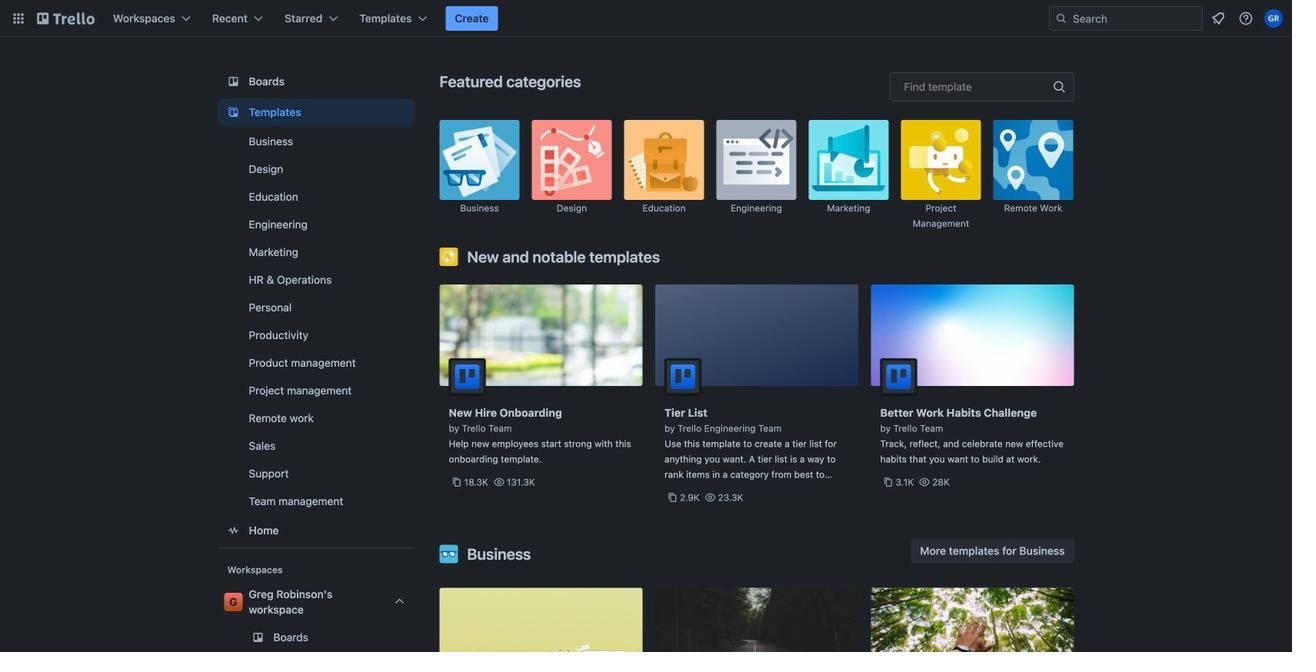 Task type: locate. For each thing, give the bounding box(es) containing it.
education icon image
[[624, 120, 704, 200]]

primary element
[[0, 0, 1292, 37]]

search image
[[1055, 12, 1068, 25]]

Search field
[[1068, 8, 1202, 29]]

1 horizontal spatial trello team image
[[880, 358, 917, 395]]

0 horizontal spatial trello team image
[[449, 358, 486, 395]]

2 trello team image from the left
[[880, 358, 917, 395]]

open information menu image
[[1238, 11, 1254, 26]]

project management icon image
[[901, 120, 981, 200]]

marketing icon image
[[809, 120, 889, 200]]

2 business icon image from the top
[[440, 545, 458, 563]]

trello team image
[[449, 358, 486, 395], [880, 358, 917, 395]]

business icon image
[[440, 120, 520, 200], [440, 545, 458, 563]]

0 vertical spatial business icon image
[[440, 120, 520, 200]]

None field
[[889, 72, 1074, 102]]

home image
[[224, 521, 243, 540]]

1 vertical spatial business icon image
[[440, 545, 458, 563]]



Task type: vqa. For each thing, say whether or not it's contained in the screenshot.
Bob
no



Task type: describe. For each thing, give the bounding box(es) containing it.
greg robinson (gregrobinson96) image
[[1264, 9, 1283, 28]]

design icon image
[[532, 120, 612, 200]]

board image
[[224, 72, 243, 91]]

1 business icon image from the top
[[440, 120, 520, 200]]

1 trello team image from the left
[[449, 358, 486, 395]]

0 notifications image
[[1209, 9, 1227, 28]]

remote work icon image
[[993, 120, 1073, 200]]

trello engineering team image
[[664, 358, 701, 395]]

engineering icon image
[[716, 120, 796, 200]]

back to home image
[[37, 6, 95, 31]]

template board image
[[224, 103, 243, 122]]



